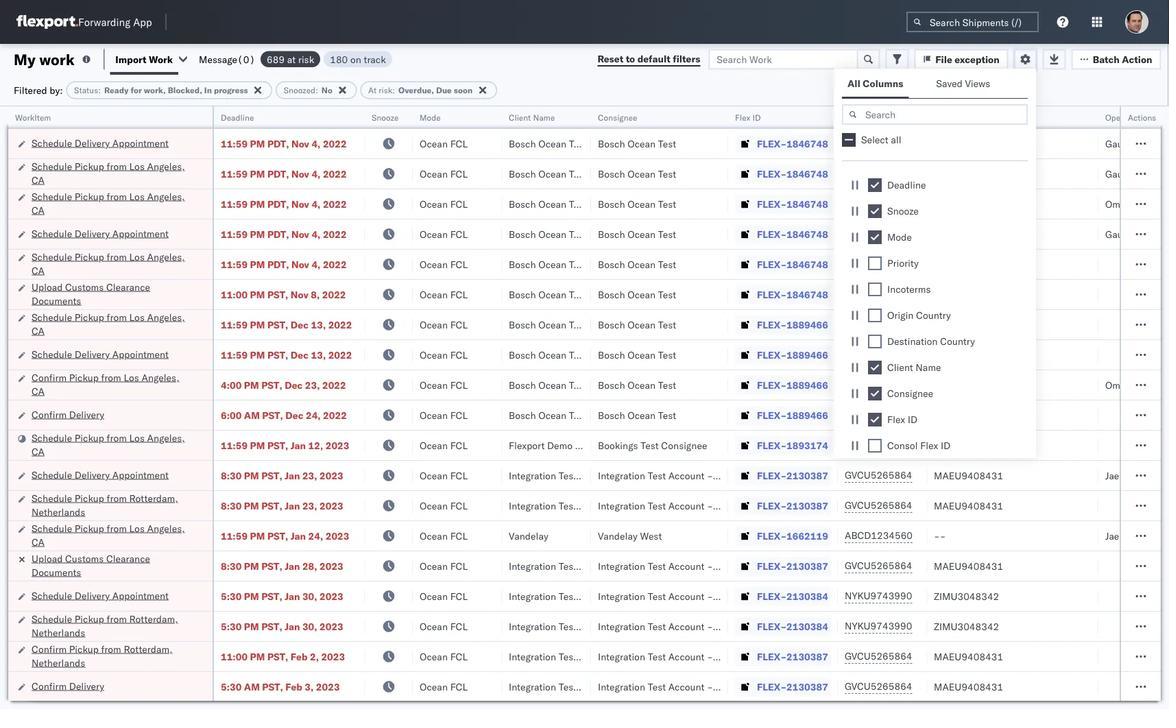 Task type: describe. For each thing, give the bounding box(es) containing it.
flex-1893174
[[757, 439, 829, 451]]

customs inside upload customs clearance documents button
[[65, 281, 104, 293]]

confirm pickup from rotterdam, netherlands button
[[32, 642, 195, 671]]

confirm pickup from rotterdam, netherlands link
[[32, 642, 195, 670]]

consignee button
[[591, 109, 715, 123]]

jan left 28,
[[285, 560, 300, 572]]

6 integration from the top
[[598, 651, 646, 663]]

vandelay west
[[598, 530, 662, 542]]

1 4, from the top
[[312, 138, 321, 150]]

saved views
[[937, 78, 991, 90]]

2130384 for schedule delivery appointment
[[787, 590, 829, 602]]

origin country
[[888, 309, 951, 321]]

28,
[[302, 560, 317, 572]]

1 vertical spatial 23,
[[302, 470, 317, 482]]

gvcu5265864 for confirm delivery
[[845, 680, 913, 692]]

8 ocean fcl from the top
[[420, 349, 468, 361]]

5 schedule pickup from los angeles, ca button from the top
[[32, 431, 195, 460]]

2130387 for confirm pickup from rotterdam, netherlands
[[787, 651, 829, 663]]

schedule pickup from rotterdam, netherlands link for 5:30
[[32, 612, 195, 640]]

schedule delivery appointment for 8:30 pm pst, jan 23, 2023
[[32, 469, 169, 481]]

jan left 12,
[[291, 439, 306, 451]]

8 schedule from the top
[[32, 432, 72, 444]]

app
[[133, 15, 152, 28]]

my work
[[14, 50, 75, 69]]

5 schedule from the top
[[32, 251, 72, 263]]

2 upload customs clearance documents from the top
[[32, 553, 150, 578]]

2 integration from the top
[[598, 500, 646, 512]]

reset to default filters button
[[590, 49, 709, 70]]

2 horizontal spatial flex
[[921, 440, 939, 452]]

6:00
[[221, 409, 242, 421]]

workitem
[[15, 112, 51, 122]]

1 appointment from the top
[[112, 137, 169, 149]]

2 account from the top
[[669, 500, 705, 512]]

11 fcl from the top
[[450, 439, 468, 451]]

client name button
[[502, 109, 578, 123]]

2 clearance from the top
[[106, 553, 150, 565]]

4 flex- from the top
[[757, 228, 787, 240]]

6 flex- from the top
[[757, 288, 787, 300]]

schedule delivery appointment button for 8:30 pm pst, jan 23, 2023
[[32, 468, 169, 483]]

1 11:59 from the top
[[221, 138, 248, 150]]

11:59 for first schedule pickup from los angeles, ca button from the bottom
[[221, 530, 248, 542]]

2,
[[310, 651, 319, 663]]

savant for lhuu7894563, uetu5238478
[[1137, 379, 1167, 391]]

1 account from the top
[[669, 470, 705, 482]]

hlxu8034992 for upload customs clearance documents button
[[991, 288, 1058, 300]]

hlxu6269489, for upload customs clearance documents button
[[918, 288, 988, 300]]

3 : from the left
[[393, 85, 395, 95]]

gvcu5265864 for schedule delivery appointment
[[845, 469, 913, 481]]

8:30 pm pst, jan 23, 2023 for schedule delivery appointment
[[221, 470, 344, 482]]

jaehyung choi 
[[1106, 470, 1170, 482]]

client inside button
[[509, 112, 531, 122]]

saved
[[937, 78, 963, 90]]

17 ocean fcl from the top
[[420, 620, 468, 632]]

views
[[965, 78, 991, 90]]

select all
[[862, 134, 902, 146]]

name inside client name button
[[533, 112, 555, 122]]

bookings test consignee
[[598, 439, 708, 451]]

11:59 pm pdt, nov 4, 2022 for 4th schedule pickup from los angeles, ca button from the bottom of the page
[[221, 258, 347, 270]]

1 ceau7522281, hlxu6269489, hlxu8034992 from the top
[[845, 137, 1058, 149]]

batch action
[[1093, 53, 1153, 65]]

1 vertical spatial client
[[888, 362, 914, 374]]

8 flex- from the top
[[757, 349, 787, 361]]

documents inside button
[[32, 295, 81, 307]]

upload customs clearance documents button
[[32, 280, 195, 309]]

mbl/mawb numbers button
[[927, 109, 1085, 123]]

hlxu6269489, for 4th schedule pickup from los angeles, ca button from the bottom of the page
[[918, 258, 988, 270]]

schedule pickup from rotterdam, netherlands for 8:30 pm pst, jan 23, 2023
[[32, 492, 178, 518]]

pst, for schedule pickup from rotterdam, netherlands link for 8:30
[[261, 500, 282, 512]]

pst, for schedule delivery appointment link related to 5:30
[[261, 590, 282, 602]]

id inside flex id button
[[753, 112, 761, 122]]

3 gaurav jawla from the top
[[1106, 228, 1163, 240]]

2 karl from the top
[[716, 500, 733, 512]]

10 flex- from the top
[[757, 409, 787, 421]]

confirm pickup from rotterdam, netherlands
[[32, 643, 173, 669]]

5:30 am pst, feb 3, 2023
[[221, 681, 340, 693]]

gaurav for 2nd schedule delivery appointment link from the top of the page
[[1106, 228, 1137, 240]]

numbers for container numbers
[[845, 118, 879, 128]]

lhuu7894563, uetu5238478 for schedule pickup from los angeles, ca
[[845, 318, 985, 330]]

rotterdam, for 5:30 pm pst, jan 30, 2023
[[129, 613, 178, 625]]

ceau7522281, hlxu6269489, hlxu8034992 for 1st schedule pickup from los angeles, ca button from the top of the page
[[845, 167, 1058, 179]]

angeles, for 5th schedule pickup from los angeles, ca link from the bottom of the page
[[147, 190, 185, 202]]

1 vertical spatial risk
[[379, 85, 393, 95]]

6:00 am pst, dec 24, 2022
[[221, 409, 347, 421]]

7 flex- from the top
[[757, 319, 787, 331]]

pst, for sixth schedule pickup from los angeles, ca link
[[267, 530, 288, 542]]

6 ocean fcl from the top
[[420, 288, 468, 300]]

7 ocean fcl from the top
[[420, 319, 468, 331]]

5:30 pm pst, jan 30, 2023 for schedule delivery appointment
[[221, 590, 344, 602]]

priority
[[888, 257, 919, 269]]

at
[[368, 85, 377, 95]]

flex-2130387 for schedule delivery appointment
[[757, 470, 829, 482]]

work,
[[144, 85, 166, 95]]

13 fcl from the top
[[450, 500, 468, 512]]

2 appointment from the top
[[112, 227, 169, 239]]

pdt, for 5th schedule pickup from los angeles, ca link from the bottom of the page
[[267, 198, 289, 210]]

6 flex-1846748 from the top
[[757, 288, 829, 300]]

los for 1st schedule pickup from los angeles, ca button from the top of the page
[[129, 160, 145, 172]]

all columns button
[[842, 71, 909, 98]]

1 1846748 from the top
[[787, 138, 829, 150]]

maeu9408431 for confirm pickup from rotterdam, netherlands
[[934, 651, 1004, 663]]

file exception
[[936, 53, 1000, 65]]

country for destination country
[[941, 335, 975, 347]]

pst, down '4:00 pm pst, dec 23, 2022'
[[262, 409, 283, 421]]

pm for 3rd schedule pickup from los angeles, ca link from the top
[[250, 258, 265, 270]]

container
[[845, 107, 882, 117]]

1 vertical spatial name
[[916, 362, 942, 374]]

filters
[[673, 53, 701, 65]]

consol flex id
[[888, 440, 951, 452]]

4 lhuu7894563, uetu5238478 from the top
[[845, 409, 985, 421]]

confirm pickup from los angeles, ca link
[[32, 371, 195, 398]]

8,
[[311, 288, 320, 300]]

due
[[436, 85, 452, 95]]

all columns
[[848, 78, 904, 90]]

west
[[640, 530, 662, 542]]

15 ocean fcl from the top
[[420, 560, 468, 572]]

--
[[934, 530, 946, 542]]

19 ocean fcl from the top
[[420, 681, 468, 693]]

1 gaurav jawla from the top
[[1106, 138, 1163, 150]]

consignee right bookings
[[662, 439, 708, 451]]

pst, for confirm pickup from los angeles, ca link
[[261, 379, 282, 391]]

3 ocean fcl from the top
[[420, 198, 468, 210]]

hlxu6269489, for second schedule pickup from los angeles, ca button from the top
[[918, 198, 988, 210]]

13 schedule from the top
[[32, 613, 72, 625]]

1 horizontal spatial deadline
[[888, 179, 926, 191]]

3 5:30 from the top
[[221, 681, 242, 693]]

8:30 for schedule pickup from rotterdam, netherlands
[[221, 500, 242, 512]]

3 integration from the top
[[598, 560, 646, 572]]

12 fcl from the top
[[450, 470, 468, 482]]

los for second schedule pickup from los angeles, ca button from the top
[[129, 190, 145, 202]]

pickup inside 'confirm pickup from rotterdam, netherlands'
[[69, 643, 99, 655]]

1 schedule delivery appointment link from the top
[[32, 136, 169, 150]]

batch action button
[[1072, 49, 1162, 70]]

ca for 2nd schedule pickup from los angeles, ca link from the bottom of the page
[[32, 446, 45, 458]]

dec for schedule delivery appointment
[[291, 349, 309, 361]]

1 karl from the top
[[716, 470, 733, 482]]

at
[[287, 53, 296, 65]]

schedule pickup from los angeles, ca for 2nd schedule pickup from los angeles, ca link from the bottom of the page
[[32, 432, 185, 458]]

ca for 3rd schedule pickup from los angeles, ca link from the top
[[32, 264, 45, 276]]

schedule pickup from rotterdam, netherlands for 5:30 pm pst, jan 30, 2023
[[32, 613, 178, 639]]

2023 for schedule pickup from rotterdam, netherlands link related to 5:30
[[320, 620, 344, 632]]

180 on track
[[330, 53, 386, 65]]

4 schedule pickup from los angeles, ca button from the top
[[32, 310, 195, 339]]

11:00 for 11:00 pm pst, nov 8, 2022
[[221, 288, 248, 300]]

schedule pickup from los angeles, ca for sixth schedule pickup from los angeles, ca link
[[32, 522, 185, 548]]

3 flex- from the top
[[757, 198, 787, 210]]

zimu3048342 for schedule delivery appointment
[[934, 590, 1000, 602]]

1 confirm delivery from the top
[[32, 409, 104, 421]]

1 horizontal spatial flex
[[888, 414, 906, 426]]

dec up 11:59 pm pst, jan 12, 2023
[[286, 409, 304, 421]]

from inside confirm pickup from los angeles, ca
[[101, 371, 121, 383]]

16 flex- from the top
[[757, 590, 787, 602]]

upload customs clearance documents inside button
[[32, 281, 150, 307]]

3 karl from the top
[[716, 560, 733, 572]]

lhuu7894563, for schedule delivery appointment
[[845, 348, 916, 360]]

4, for 3rd schedule pickup from los angeles, ca link from the top
[[312, 258, 321, 270]]

5 flex- from the top
[[757, 258, 787, 270]]

4 11:59 from the top
[[221, 228, 248, 240]]

filtered
[[14, 84, 47, 96]]

5 integration from the top
[[598, 620, 646, 632]]

pst, for schedule pickup from rotterdam, netherlands link related to 5:30
[[261, 620, 282, 632]]

2130384 for schedule pickup from rotterdam, netherlands
[[787, 620, 829, 632]]

2 ocean fcl from the top
[[420, 168, 468, 180]]

nov for 4th schedule pickup from los angeles, ca button from the bottom of the page
[[292, 258, 309, 270]]

14 flex- from the top
[[757, 530, 787, 542]]

workitem button
[[8, 109, 199, 123]]

nyku9743990 for schedule pickup from rotterdam, netherlands
[[845, 620, 913, 632]]

pm for schedule delivery appointment link related to 5:30
[[244, 590, 259, 602]]

work
[[39, 50, 75, 69]]

message
[[199, 53, 237, 65]]

omkar for ceau7522281, hlxu6269489, hlxu8034992
[[1106, 198, 1135, 210]]

18 fcl from the top
[[450, 651, 468, 663]]

ceau7522281, for 4th schedule pickup from los angeles, ca button from the bottom of the page
[[845, 258, 916, 270]]

pm for 2nd schedule pickup from los angeles, ca link from the bottom of the page
[[250, 439, 265, 451]]

import work
[[115, 53, 173, 65]]

2023 for sixth schedule pickup from los angeles, ca link
[[326, 530, 349, 542]]

omkar savant for lhuu7894563, uetu5238478
[[1106, 379, 1167, 391]]

19 fcl from the top
[[450, 681, 468, 693]]

client name inside button
[[509, 112, 555, 122]]

confirm delivery link for 2nd confirm delivery button from the bottom of the page
[[32, 408, 104, 422]]

flexport
[[509, 439, 545, 451]]

maeu9408431 for confirm delivery
[[934, 681, 1004, 693]]

1662119
[[787, 530, 829, 542]]

soon
[[454, 85, 473, 95]]

1 flex- from the top
[[757, 138, 787, 150]]

4 1846748 from the top
[[787, 228, 829, 240]]

4:00 pm pst, dec 23, 2022
[[221, 379, 346, 391]]

demo
[[547, 439, 573, 451]]

confirm for 11:00
[[32, 643, 67, 655]]

2 vertical spatial id
[[941, 440, 951, 452]]

import work button
[[115, 53, 173, 65]]

0 vertical spatial snooze
[[372, 112, 399, 122]]

5 karl from the top
[[716, 620, 733, 632]]

2 schedule pickup from los angeles, ca button from the top
[[32, 190, 195, 218]]

3 fcl from the top
[[450, 198, 468, 210]]

1 ceau7522281, from the top
[[845, 137, 916, 149]]

1 confirm delivery button from the top
[[32, 408, 104, 423]]

4 hlxu6269489, from the top
[[918, 228, 988, 240]]

6 schedule pickup from los angeles, ca link from the top
[[32, 522, 195, 549]]

2 schedule delivery appointment button from the top
[[32, 227, 169, 242]]

1 upload customs clearance documents link from the top
[[32, 280, 195, 308]]

4 4, from the top
[[312, 228, 321, 240]]

6 account from the top
[[669, 651, 705, 663]]

exception
[[955, 53, 1000, 65]]

Search Work text field
[[709, 49, 858, 70]]

18 flex- from the top
[[757, 651, 787, 663]]

container numbers
[[845, 107, 882, 128]]

2023 for confirm pickup from rotterdam, netherlands link
[[321, 651, 345, 663]]

7 11:59 from the top
[[221, 349, 248, 361]]

consol
[[888, 440, 918, 452]]

in
[[204, 85, 212, 95]]

4, for 5th schedule pickup from los angeles, ca link from the bottom of the page
[[312, 198, 321, 210]]

17 fcl from the top
[[450, 620, 468, 632]]

mbl/mawb numbers
[[934, 112, 1018, 122]]

forwarding
[[78, 15, 131, 28]]

3 flex-2130387 from the top
[[757, 560, 829, 572]]

1 ocean fcl from the top
[[420, 138, 468, 150]]

flex-1889466 for confirm pickup from los angeles, ca
[[757, 379, 829, 391]]

flex-2130384 for schedule pickup from rotterdam, netherlands
[[757, 620, 829, 632]]

13 ocean fcl from the top
[[420, 500, 468, 512]]

6 schedule from the top
[[32, 311, 72, 323]]

4 schedule pickup from los angeles, ca link from the top
[[32, 310, 195, 338]]

11:00 pm pst, nov 8, 2022
[[221, 288, 346, 300]]

ceau7522281, hlxu6269489, hlxu8034992 for upload customs clearance documents button
[[845, 288, 1058, 300]]

jan up 11:59 pm pst, jan 24, 2023
[[285, 500, 300, 512]]

ready
[[104, 85, 129, 95]]

1889466 for schedule delivery appointment
[[787, 349, 829, 361]]

1 horizontal spatial snooze
[[888, 205, 919, 217]]

2130387 for confirm delivery
[[787, 681, 829, 693]]

1 vertical spatial id
[[908, 414, 918, 426]]

(0)
[[237, 53, 255, 65]]

11:59 pm pst, jan 24, 2023
[[221, 530, 349, 542]]

gaurav for first schedule delivery appointment link from the top of the page
[[1106, 138, 1137, 150]]

689 at risk
[[267, 53, 314, 65]]

angeles, for 3rd schedule pickup from los angeles, ca link from the top
[[147, 251, 185, 263]]

4:00
[[221, 379, 242, 391]]

mode button
[[413, 109, 488, 123]]

confirm pickup from los angeles, ca
[[32, 371, 179, 397]]

2 gaurav jawla from the top
[[1106, 168, 1163, 180]]

1 schedule pickup from los angeles, ca link from the top
[[32, 159, 195, 187]]

13 flex- from the top
[[757, 500, 787, 512]]

consignee inside button
[[598, 112, 638, 122]]

ca for confirm pickup from los angeles, ca link
[[32, 385, 45, 397]]

10 schedule from the top
[[32, 492, 72, 504]]

appointment for 8:30 pm pst, jan 23, 2023
[[112, 469, 169, 481]]

jan up 11:00 pm pst, feb 2, 2023
[[285, 620, 300, 632]]

by:
[[50, 84, 63, 96]]

3 8:30 from the top
[[221, 560, 242, 572]]

angeles, for sixth schedule pickup from los angeles, ca link
[[147, 522, 185, 534]]

los for confirm pickup from los angeles, ca button
[[124, 371, 139, 383]]

status : ready for work, blocked, in progress
[[74, 85, 248, 95]]

9 ocean fcl from the top
[[420, 379, 468, 391]]

columns
[[863, 78, 904, 90]]

5 flex-1846748 from the top
[[757, 258, 829, 270]]

1 schedule pickup from los angeles, ca button from the top
[[32, 159, 195, 188]]

1889466 for schedule pickup from los angeles, ca
[[787, 319, 829, 331]]

upload inside button
[[32, 281, 63, 293]]

2 schedule pickup from los angeles, ca link from the top
[[32, 190, 195, 217]]

4 lhuu7894563, from the top
[[845, 409, 916, 421]]

country for origin country
[[916, 309, 951, 321]]

4 karl from the top
[[716, 590, 733, 602]]

integration test account - karl lagerfeld for schedule pickup from rotterdam, netherlands link related to 5:30
[[598, 620, 777, 632]]

4 ceau7522281, from the top
[[845, 228, 916, 240]]

omkar savant for ceau7522281, hlxu6269489, hlxu8034992
[[1106, 198, 1167, 210]]

4, for first schedule pickup from los angeles, ca link from the top
[[312, 168, 321, 180]]

3 account from the top
[[669, 560, 705, 572]]

3 2130387 from the top
[[787, 560, 829, 572]]

select
[[862, 134, 889, 146]]

flex id button
[[729, 109, 825, 123]]

1846748 for 1st schedule pickup from los angeles, ca button from the top of the page
[[787, 168, 829, 180]]

my
[[14, 50, 36, 69]]

for
[[131, 85, 142, 95]]

rotterdam, for 8:30 pm pst, jan 23, 2023
[[129, 492, 178, 504]]

4 ceau7522281, hlxu6269489, hlxu8034992 from the top
[[845, 228, 1058, 240]]

schedule pickup from los angeles, ca for first schedule pickup from los angeles, ca link from the top
[[32, 160, 185, 186]]

lhuu7894563, for schedule pickup from los angeles, ca
[[845, 318, 916, 330]]



Task type: locate. For each thing, give the bounding box(es) containing it.
2023 down 12,
[[320, 470, 344, 482]]

1 confirm delivery link from the top
[[32, 408, 104, 422]]

11:59 for second schedule pickup from los angeles, ca button from the top
[[221, 198, 248, 210]]

0 vertical spatial flex
[[735, 112, 751, 122]]

1 vertical spatial 30,
[[302, 620, 317, 632]]

reset
[[598, 53, 624, 65]]

1 upload customs clearance documents from the top
[[32, 281, 150, 307]]

0 vertical spatial 11:59 pm pst, dec 13, 2022
[[221, 319, 352, 331]]

2023 right 12,
[[326, 439, 349, 451]]

0 vertical spatial 23,
[[305, 379, 320, 391]]

angeles,
[[147, 160, 185, 172], [147, 190, 185, 202], [147, 251, 185, 263], [147, 311, 185, 323], [142, 371, 179, 383], [147, 432, 185, 444], [147, 522, 185, 534]]

1 horizontal spatial risk
[[379, 85, 393, 95]]

1 vertical spatial rotterdam,
[[129, 613, 178, 625]]

0 horizontal spatial :
[[98, 85, 101, 95]]

6 lagerfeld from the top
[[736, 651, 777, 663]]

rotterdam,
[[129, 492, 178, 504], [129, 613, 178, 625], [124, 643, 173, 655]]

0 horizontal spatial id
[[753, 112, 761, 122]]

flex id inside flex id button
[[735, 112, 761, 122]]

confirm delivery link down 'confirm pickup from rotterdam, netherlands'
[[32, 679, 104, 693]]

deadline button
[[214, 109, 351, 123]]

hlxu6269489,
[[918, 137, 988, 149], [918, 167, 988, 179], [918, 198, 988, 210], [918, 228, 988, 240], [918, 258, 988, 270], [918, 288, 988, 300]]

flexport. image
[[16, 15, 78, 29]]

ca inside confirm pickup from los angeles, ca
[[32, 385, 45, 397]]

0 vertical spatial zimu3048342
[[934, 590, 1000, 602]]

hlxu8034992
[[991, 137, 1058, 149], [991, 167, 1058, 179], [991, 198, 1058, 210], [991, 228, 1058, 240], [991, 258, 1058, 270], [991, 288, 1058, 300]]

numbers inside button
[[984, 112, 1018, 122]]

0 vertical spatial upload customs clearance documents link
[[32, 280, 195, 308]]

risk
[[298, 53, 314, 65], [379, 85, 393, 95]]

0 vertical spatial upload customs clearance documents
[[32, 281, 150, 307]]

1 horizontal spatial mode
[[888, 231, 912, 243]]

schedule pickup from rotterdam, netherlands button for 8:30 pm pst, jan 23, 2023
[[32, 492, 195, 520]]

1 vertical spatial flex
[[888, 414, 906, 426]]

pst, left 8,
[[267, 288, 288, 300]]

2 vertical spatial 5:30
[[221, 681, 242, 693]]

am right "6:00"
[[244, 409, 260, 421]]

0 horizontal spatial vandelay
[[509, 530, 549, 542]]

1 horizontal spatial vandelay
[[598, 530, 638, 542]]

netherlands for 11:00
[[32, 657, 85, 669]]

abcdefg78456546 up destination country
[[934, 319, 1027, 331]]

batch
[[1093, 53, 1120, 65]]

8:30 pm pst, jan 23, 2023 up 11:59 pm pst, jan 24, 2023
[[221, 500, 344, 512]]

3 integration test account - karl lagerfeld from the top
[[598, 560, 777, 572]]

jan down 8:30 pm pst, jan 28, 2023
[[285, 590, 300, 602]]

1 flex-2130384 from the top
[[757, 590, 829, 602]]

0 vertical spatial risk
[[298, 53, 314, 65]]

5 ca from the top
[[32, 385, 45, 397]]

pm for schedule delivery appointment link related to 8:30
[[244, 470, 259, 482]]

11:00 for 11:00 pm pst, feb 2, 2023
[[221, 651, 248, 663]]

gvcu5265864 for schedule pickup from rotterdam, netherlands
[[845, 499, 913, 511]]

pst, for 2nd schedule pickup from los angeles, ca link from the bottom of the page
[[267, 439, 288, 451]]

ceau7522281, hlxu6269489, hlxu8034992 for second schedule pickup from los angeles, ca button from the top
[[845, 198, 1058, 210]]

rotterdam, inside 'confirm pickup from rotterdam, netherlands'
[[124, 643, 173, 655]]

3 resize handle column header from the left
[[396, 106, 413, 709]]

1 maeu9408431 from the top
[[934, 470, 1004, 482]]

on
[[350, 53, 361, 65]]

0 vertical spatial name
[[533, 112, 555, 122]]

1 netherlands from the top
[[32, 506, 85, 518]]

pst, down 11:59 pm pst, jan 24, 2023
[[261, 560, 282, 572]]

deadline inside button
[[221, 112, 254, 122]]

1 schedule pickup from rotterdam, netherlands button from the top
[[32, 492, 195, 520]]

1 pdt, from the top
[[267, 138, 289, 150]]

jan up 28,
[[291, 530, 306, 542]]

4 ocean fcl from the top
[[420, 228, 468, 240]]

schedule delivery appointment
[[32, 137, 169, 149], [32, 227, 169, 239], [32, 348, 169, 360], [32, 469, 169, 481], [32, 590, 169, 602]]

0 horizontal spatial mode
[[420, 112, 441, 122]]

consignee
[[598, 112, 638, 122], [888, 388, 934, 400], [575, 439, 621, 451], [662, 439, 708, 451]]

12 flex- from the top
[[757, 470, 787, 482]]

23, down 12,
[[302, 470, 317, 482]]

schedule pickup from rotterdam, netherlands link
[[32, 492, 195, 519], [32, 612, 195, 640]]

2 horizontal spatial id
[[941, 440, 951, 452]]

1 vertical spatial customs
[[65, 553, 104, 565]]

1 horizontal spatial name
[[916, 362, 942, 374]]

confirm inside confirm pickup from los angeles, ca
[[32, 371, 67, 383]]

zimu3048342
[[934, 590, 1000, 602], [934, 620, 1000, 632]]

1 vertical spatial confirm delivery link
[[32, 679, 104, 693]]

6 integration test account - karl lagerfeld from the top
[[598, 651, 777, 663]]

origin
[[888, 309, 914, 321]]

pm for first upload customs clearance documents link
[[250, 288, 265, 300]]

1 vertical spatial clearance
[[106, 553, 150, 565]]

5 11:59 from the top
[[221, 258, 248, 270]]

abcdefg78456546 up maeu9736123
[[934, 379, 1027, 391]]

1 horizontal spatial id
[[908, 414, 918, 426]]

16 fcl from the top
[[450, 590, 468, 602]]

0 vertical spatial client name
[[509, 112, 555, 122]]

14 ocean fcl from the top
[[420, 530, 468, 542]]

6 ceau7522281, hlxu6269489, hlxu8034992 from the top
[[845, 288, 1058, 300]]

integration test account - karl lagerfeld for "confirm delivery" link related to 2nd confirm delivery button from the top
[[598, 681, 777, 693]]

1 vertical spatial 11:59 pm pst, dec 13, 2022
[[221, 349, 352, 361]]

2 confirm delivery button from the top
[[32, 679, 104, 695]]

progress
[[214, 85, 248, 95]]

angeles, for 2nd schedule pickup from los angeles, ca link from the bottom of the page
[[147, 432, 185, 444]]

los
[[129, 160, 145, 172], [129, 190, 145, 202], [129, 251, 145, 263], [129, 311, 145, 323], [124, 371, 139, 383], [129, 432, 145, 444], [129, 522, 145, 534]]

0 vertical spatial client
[[509, 112, 531, 122]]

id right consol
[[941, 440, 951, 452]]

0 vertical spatial confirm delivery link
[[32, 408, 104, 422]]

2023 for "confirm delivery" link related to 2nd confirm delivery button from the top
[[316, 681, 340, 693]]

1 vertical spatial upload customs clearance documents link
[[32, 552, 195, 579]]

1 uetu5238478 from the top
[[918, 318, 985, 330]]

30, up 2,
[[302, 620, 317, 632]]

1 vertical spatial flex-2130384
[[757, 620, 829, 632]]

8:30 pm pst, jan 23, 2023 down 11:59 pm pst, jan 12, 2023
[[221, 470, 344, 482]]

action
[[1123, 53, 1153, 65]]

12 ocean fcl from the top
[[420, 470, 468, 482]]

schedule
[[32, 137, 72, 149], [32, 160, 72, 172], [32, 190, 72, 202], [32, 227, 72, 239], [32, 251, 72, 263], [32, 311, 72, 323], [32, 348, 72, 360], [32, 432, 72, 444], [32, 469, 72, 481], [32, 492, 72, 504], [32, 522, 72, 534], [32, 590, 72, 602], [32, 613, 72, 625]]

abcdefg78456546 for schedule delivery appointment
[[934, 349, 1027, 361]]

pst, up '4:00 pm pst, dec 23, 2022'
[[267, 349, 288, 361]]

24, up 28,
[[308, 530, 323, 542]]

1893174
[[787, 439, 829, 451]]

snoozed : no
[[284, 85, 333, 95]]

filtered by:
[[14, 84, 63, 96]]

all
[[891, 134, 902, 146]]

0 vertical spatial 2130384
[[787, 590, 829, 602]]

4 integration from the top
[[598, 590, 646, 602]]

dec for schedule pickup from los angeles, ca
[[291, 319, 309, 331]]

deadline down progress
[[221, 112, 254, 122]]

id
[[753, 112, 761, 122], [908, 414, 918, 426], [941, 440, 951, 452]]

flex-1889466 for schedule pickup from los angeles, ca
[[757, 319, 829, 331]]

0 vertical spatial 5:30 pm pst, jan 30, 2023
[[221, 590, 344, 602]]

8:30 down "6:00"
[[221, 470, 242, 482]]

4 schedule from the top
[[32, 227, 72, 239]]

11:59 for 5th schedule pickup from los angeles, ca button
[[221, 439, 248, 451]]

dec down 11:00 pm pst, nov 8, 2022
[[291, 319, 309, 331]]

0 horizontal spatial snooze
[[372, 112, 399, 122]]

clearance
[[106, 281, 150, 293], [106, 553, 150, 565]]

angeles, for first schedule pickup from los angeles, ca link from the top
[[147, 160, 185, 172]]

5:30 down 11:00 pm pst, feb 2, 2023
[[221, 681, 242, 693]]

0 vertical spatial clearance
[[106, 281, 150, 293]]

pst, down 8:30 pm pst, jan 28, 2023
[[261, 590, 282, 602]]

zimu3048342 for schedule pickup from rotterdam, netherlands
[[934, 620, 1000, 632]]

1 vertical spatial confirm delivery button
[[32, 679, 104, 695]]

flex id down search work text box
[[735, 112, 761, 122]]

:
[[98, 85, 101, 95], [316, 85, 318, 95], [393, 85, 395, 95]]

flex
[[735, 112, 751, 122], [888, 414, 906, 426], [921, 440, 939, 452]]

flex-2130387 for schedule pickup from rotterdam, netherlands
[[757, 500, 829, 512]]

Search Shipments (/) text field
[[907, 12, 1039, 32]]

confirm pickup from los angeles, ca button
[[32, 371, 195, 400]]

0 horizontal spatial client name
[[509, 112, 555, 122]]

ca for 5th schedule pickup from los angeles, ca link from the bottom of the page
[[32, 204, 45, 216]]

0 vertical spatial am
[[244, 409, 260, 421]]

dec
[[291, 319, 309, 331], [291, 349, 309, 361], [285, 379, 303, 391], [286, 409, 304, 421]]

pst, down 11:00 pm pst, feb 2, 2023
[[262, 681, 283, 693]]

2 horizontal spatial :
[[393, 85, 395, 95]]

ca for first schedule pickup from los angeles, ca link from the top
[[32, 174, 45, 186]]

1 vertical spatial 11:00
[[221, 651, 248, 663]]

0 vertical spatial jawla
[[1139, 138, 1163, 150]]

dec up 6:00 am pst, dec 24, 2022
[[285, 379, 303, 391]]

vandelay for vandelay
[[509, 530, 549, 542]]

confirm inside 'confirm pickup from rotterdam, netherlands'
[[32, 643, 67, 655]]

1 vertical spatial 13,
[[311, 349, 326, 361]]

5 flex-2130387 from the top
[[757, 681, 829, 693]]

1 hlxu8034992 from the top
[[991, 137, 1058, 149]]

mode up priority
[[888, 231, 912, 243]]

file exception button
[[915, 49, 1009, 70], [915, 49, 1009, 70]]

schedule delivery appointment for 5:30 pm pst, jan 30, 2023
[[32, 590, 169, 602]]

2 ceau7522281, hlxu6269489, hlxu8034992 from the top
[[845, 167, 1058, 179]]

2 vertical spatial 23,
[[302, 500, 317, 512]]

flexport demo consignee
[[509, 439, 621, 451]]

confirm delivery button down confirm pickup from los angeles, ca at the left of page
[[32, 408, 104, 423]]

1 schedule from the top
[[32, 137, 72, 149]]

2 uetu5238478 from the top
[[918, 348, 985, 360]]

2 gaurav from the top
[[1106, 168, 1137, 180]]

2023 up 8:30 pm pst, jan 28, 2023
[[326, 530, 349, 542]]

11:59 for 3rd schedule pickup from los angeles, ca button from the bottom
[[221, 319, 248, 331]]

19 flex- from the top
[[757, 681, 787, 693]]

0 horizontal spatial flex id
[[735, 112, 761, 122]]

fcl
[[450, 138, 468, 150], [450, 168, 468, 180], [450, 198, 468, 210], [450, 228, 468, 240], [450, 258, 468, 270], [450, 288, 468, 300], [450, 319, 468, 331], [450, 349, 468, 361], [450, 379, 468, 391], [450, 409, 468, 421], [450, 439, 468, 451], [450, 470, 468, 482], [450, 500, 468, 512], [450, 530, 468, 542], [450, 560, 468, 572], [450, 590, 468, 602], [450, 620, 468, 632], [450, 651, 468, 663], [450, 681, 468, 693]]

consignee right demo
[[575, 439, 621, 451]]

1 vertical spatial feb
[[286, 681, 302, 693]]

angeles, for confirm pickup from los angeles, ca link
[[142, 371, 179, 383]]

destination
[[888, 335, 938, 347]]

2023 down 8:30 pm pst, jan 28, 2023
[[320, 590, 344, 602]]

180
[[330, 53, 348, 65]]

7 integration from the top
[[598, 681, 646, 693]]

ca for 4th schedule pickup from los angeles, ca link from the top of the page
[[32, 325, 45, 337]]

2 hlxu8034992 from the top
[[991, 167, 1058, 179]]

lhuu7894563, for confirm pickup from los angeles, ca
[[845, 379, 916, 391]]

2 vertical spatial gaurav jawla
[[1106, 228, 1163, 240]]

4 resize handle column header from the left
[[486, 106, 502, 709]]

pickup
[[75, 160, 104, 172], [75, 190, 104, 202], [75, 251, 104, 263], [75, 311, 104, 323], [69, 371, 99, 383], [75, 432, 104, 444], [75, 492, 104, 504], [75, 522, 104, 534], [75, 613, 104, 625], [69, 643, 99, 655]]

confirm delivery
[[32, 409, 104, 421], [32, 680, 104, 692]]

resize handle column header for flex id
[[822, 106, 838, 709]]

2 jawla from the top
[[1139, 168, 1163, 180]]

pdt, for 3rd schedule pickup from los angeles, ca link from the top
[[267, 258, 289, 270]]

0 vertical spatial country
[[916, 309, 951, 321]]

1 horizontal spatial client
[[888, 362, 914, 374]]

10 ocean fcl from the top
[[420, 409, 468, 421]]

am for 6:00
[[244, 409, 260, 421]]

1 vertical spatial 5:30 pm pst, jan 30, 2023
[[221, 620, 344, 632]]

3 4, from the top
[[312, 198, 321, 210]]

8:30 pm pst, jan 23, 2023
[[221, 470, 344, 482], [221, 500, 344, 512]]

11:59 pm pst, dec 13, 2022
[[221, 319, 352, 331], [221, 349, 352, 361]]

numbers down the container
[[845, 118, 879, 128]]

Search text field
[[842, 104, 1028, 125]]

ca
[[32, 174, 45, 186], [32, 204, 45, 216], [32, 264, 45, 276], [32, 325, 45, 337], [32, 385, 45, 397], [32, 446, 45, 458], [32, 536, 45, 548]]

0 vertical spatial rotterdam,
[[129, 492, 178, 504]]

pm
[[250, 138, 265, 150], [250, 168, 265, 180], [250, 198, 265, 210], [250, 228, 265, 240], [250, 258, 265, 270], [250, 288, 265, 300], [250, 319, 265, 331], [250, 349, 265, 361], [244, 379, 259, 391], [250, 439, 265, 451], [244, 470, 259, 482], [244, 500, 259, 512], [250, 530, 265, 542], [244, 560, 259, 572], [244, 590, 259, 602], [244, 620, 259, 632], [250, 651, 265, 663]]

: for snoozed
[[316, 85, 318, 95]]

3 maeu9408431 from the top
[[934, 560, 1004, 572]]

message (0)
[[199, 53, 255, 65]]

netherlands for 8:30
[[32, 506, 85, 518]]

flex inside button
[[735, 112, 751, 122]]

confirm delivery down confirm pickup from los angeles, ca at the left of page
[[32, 409, 104, 421]]

None checkbox
[[868, 230, 882, 244], [868, 257, 882, 270], [868, 335, 882, 348], [868, 230, 882, 244], [868, 257, 882, 270], [868, 335, 882, 348]]

0 horizontal spatial client
[[509, 112, 531, 122]]

24, for 2022
[[306, 409, 321, 421]]

: left no
[[316, 85, 318, 95]]

consignee down destination
[[888, 388, 934, 400]]

1 savant from the top
[[1137, 198, 1167, 210]]

0 vertical spatial flex id
[[735, 112, 761, 122]]

am down 11:00 pm pst, feb 2, 2023
[[244, 681, 260, 693]]

2 1889466 from the top
[[787, 349, 829, 361]]

1 vertical spatial mode
[[888, 231, 912, 243]]

work
[[149, 53, 173, 65]]

maeu9736123
[[934, 439, 1004, 451]]

deadline down all
[[888, 179, 926, 191]]

5:30 down 8:30 pm pst, jan 28, 2023
[[221, 590, 242, 602]]

risk right at
[[298, 53, 314, 65]]

5:30 pm pst, jan 30, 2023 up 11:00 pm pst, feb 2, 2023
[[221, 620, 344, 632]]

from inside 'confirm pickup from rotterdam, netherlands'
[[101, 643, 121, 655]]

gaurav jawla
[[1106, 138, 1163, 150], [1106, 168, 1163, 180], [1106, 228, 1163, 240]]

15 fcl from the top
[[450, 560, 468, 572]]

2 ceau7522281, from the top
[[845, 167, 916, 179]]

savant
[[1137, 198, 1167, 210], [1137, 379, 1167, 391]]

: left ready
[[98, 85, 101, 95]]

pst, up 8:30 pm pst, jan 28, 2023
[[267, 530, 288, 542]]

None checkbox
[[842, 133, 856, 147], [868, 178, 882, 192], [868, 204, 882, 218], [868, 283, 882, 296], [868, 309, 882, 322], [868, 361, 882, 375], [868, 387, 882, 401], [868, 413, 882, 427], [868, 439, 882, 453], [842, 133, 856, 147], [868, 178, 882, 192], [868, 204, 882, 218], [868, 283, 882, 296], [868, 309, 882, 322], [868, 361, 882, 375], [868, 387, 882, 401], [868, 413, 882, 427], [868, 439, 882, 453]]

5:30 up 11:00 pm pst, feb 2, 2023
[[221, 620, 242, 632]]

0 vertical spatial schedule pickup from rotterdam, netherlands
[[32, 492, 178, 518]]

1 vertical spatial omkar
[[1106, 379, 1135, 391]]

3 11:59 pm pdt, nov 4, 2022 from the top
[[221, 198, 347, 210]]

1 vertical spatial gaurav
[[1106, 168, 1137, 180]]

schedule delivery appointment link
[[32, 136, 169, 150], [32, 227, 169, 240], [32, 347, 169, 361], [32, 468, 169, 482], [32, 589, 169, 603]]

lagerfeld
[[736, 470, 777, 482], [736, 500, 777, 512], [736, 560, 777, 572], [736, 590, 777, 602], [736, 620, 777, 632], [736, 651, 777, 663], [736, 681, 777, 693]]

gvcu5265864 for confirm pickup from rotterdam, netherlands
[[845, 650, 913, 662]]

jan down 11:59 pm pst, jan 12, 2023
[[285, 470, 300, 482]]

2023 right 28,
[[320, 560, 344, 572]]

jawla for first schedule delivery appointment link from the top of the page
[[1139, 138, 1163, 150]]

1 vertical spatial 8:30 pm pst, jan 23, 2023
[[221, 500, 344, 512]]

10 fcl from the top
[[450, 409, 468, 421]]

2 flex-2130387 from the top
[[757, 500, 829, 512]]

flex id up consol
[[888, 414, 918, 426]]

country right destination
[[941, 335, 975, 347]]

schedule pickup from rotterdam, netherlands button
[[32, 492, 195, 520], [32, 612, 195, 641]]

forwarding app
[[78, 15, 152, 28]]

4 flex-1889466 from the top
[[757, 409, 829, 421]]

1 vertical spatial netherlands
[[32, 627, 85, 639]]

0 vertical spatial omkar savant
[[1106, 198, 1167, 210]]

1 11:59 pm pdt, nov 4, 2022 from the top
[[221, 138, 347, 150]]

: right at on the top left of page
[[393, 85, 395, 95]]

ceau7522281,
[[845, 137, 916, 149], [845, 167, 916, 179], [845, 198, 916, 210], [845, 228, 916, 240], [845, 258, 916, 270], [845, 288, 916, 300]]

feb left 3,
[[286, 681, 302, 693]]

ceau7522281, for 1st schedule pickup from los angeles, ca button from the top of the page
[[845, 167, 916, 179]]

5:30 pm pst, jan 30, 2023
[[221, 590, 344, 602], [221, 620, 344, 632]]

mode inside the mode button
[[420, 112, 441, 122]]

4 integration test account - karl lagerfeld from the top
[[598, 590, 777, 602]]

0 horizontal spatial deadline
[[221, 112, 254, 122]]

1 5:30 from the top
[[221, 590, 242, 602]]

ceau7522281, hlxu6269489, hlxu8034992
[[845, 137, 1058, 149], [845, 167, 1058, 179], [845, 198, 1058, 210], [845, 228, 1058, 240], [845, 258, 1058, 270], [845, 288, 1058, 300]]

pst, for confirm pickup from rotterdam, netherlands link
[[267, 651, 288, 663]]

pst, up 6:00 am pst, dec 24, 2022
[[261, 379, 282, 391]]

operator
[[1106, 112, 1139, 122]]

1 lhuu7894563, from the top
[[845, 318, 916, 330]]

0 vertical spatial netherlands
[[32, 506, 85, 518]]

1 11:59 pm pst, dec 13, 2022 from the top
[[221, 319, 352, 331]]

3 jawla from the top
[[1139, 228, 1163, 240]]

0 vertical spatial 13,
[[311, 319, 326, 331]]

pickup inside confirm pickup from los angeles, ca
[[69, 371, 99, 383]]

pst, for schedule delivery appointment link for 11:59
[[267, 349, 288, 361]]

0 vertical spatial omkar
[[1106, 198, 1135, 210]]

2 vertical spatial abcdefg78456546
[[934, 379, 1027, 391]]

import
[[115, 53, 147, 65]]

0 vertical spatial feb
[[291, 651, 308, 663]]

country up destination country
[[916, 309, 951, 321]]

schedule delivery appointment link for 8:30
[[32, 468, 169, 482]]

1 13, from the top
[[311, 319, 326, 331]]

3 schedule delivery appointment button from the top
[[32, 347, 169, 363]]

30, for schedule pickup from rotterdam, netherlands
[[302, 620, 317, 632]]

bookings
[[598, 439, 638, 451]]

10 resize handle column header from the left
[[1145, 106, 1161, 709]]

0 horizontal spatial numbers
[[845, 118, 879, 128]]

3 flex-1889466 from the top
[[757, 379, 829, 391]]

vandelay for vandelay west
[[598, 530, 638, 542]]

1 vertical spatial nyku9743990
[[845, 620, 913, 632]]

schedule delivery appointment button for 11:59 pm pst, dec 13, 2022
[[32, 347, 169, 363]]

jaehyung
[[1106, 470, 1146, 482]]

2 8:30 pm pst, jan 23, 2023 from the top
[[221, 500, 344, 512]]

4 schedule delivery appointment link from the top
[[32, 468, 169, 482]]

2023 for 2nd schedule pickup from los angeles, ca link from the bottom of the page
[[326, 439, 349, 451]]

2 pdt, from the top
[[267, 168, 289, 180]]

1 horizontal spatial client name
[[888, 362, 942, 374]]

3 lhuu7894563, uetu5238478 from the top
[[845, 379, 985, 391]]

1 lagerfeld from the top
[[736, 470, 777, 482]]

4 account from the top
[[669, 590, 705, 602]]

30, for schedule delivery appointment
[[302, 590, 317, 602]]

snooze down at on the top left of page
[[372, 112, 399, 122]]

resize handle column header
[[196, 106, 213, 709], [348, 106, 365, 709], [396, 106, 413, 709], [486, 106, 502, 709], [575, 106, 591, 709], [712, 106, 729, 709], [822, 106, 838, 709], [911, 106, 927, 709], [1082, 106, 1099, 709], [1145, 106, 1161, 709]]

uetu5238478 for schedule delivery appointment
[[918, 348, 985, 360]]

pst, down 11:00 pm pst, nov 8, 2022
[[267, 319, 288, 331]]

2023 right 2,
[[321, 651, 345, 663]]

rotterdam, for 11:00 pm pst, feb 2, 2023
[[124, 643, 173, 655]]

choi
[[1149, 470, 1169, 482]]

2023 up 11:00 pm pst, feb 2, 2023
[[320, 620, 344, 632]]

3 pdt, from the top
[[267, 198, 289, 210]]

id down search work text box
[[753, 112, 761, 122]]

los for 4th schedule pickup from los angeles, ca button from the bottom of the page
[[129, 251, 145, 263]]

1 vertical spatial 5:30
[[221, 620, 242, 632]]

1 confirm from the top
[[32, 371, 67, 383]]

feb left 2,
[[291, 651, 308, 663]]

2 11:59 pm pdt, nov 4, 2022 from the top
[[221, 168, 347, 180]]

0 vertical spatial id
[[753, 112, 761, 122]]

abcdefg78456546 down destination country
[[934, 349, 1027, 361]]

pst, for 4th schedule pickup from los angeles, ca link from the top of the page
[[267, 319, 288, 331]]

5 gvcu5265864 from the top
[[845, 680, 913, 692]]

11:59 pm pst, dec 13, 2022 down 11:00 pm pst, nov 8, 2022
[[221, 319, 352, 331]]

0 vertical spatial customs
[[65, 281, 104, 293]]

netherlands inside 'confirm pickup from rotterdam, netherlands'
[[32, 657, 85, 669]]

dec up '4:00 pm pst, dec 23, 2022'
[[291, 349, 309, 361]]

confirm delivery link down confirm pickup from los angeles, ca at the left of page
[[32, 408, 104, 422]]

2 vertical spatial jawla
[[1139, 228, 1163, 240]]

numbers down views
[[984, 112, 1018, 122]]

: for status
[[98, 85, 101, 95]]

0 vertical spatial abcdefg78456546
[[934, 319, 1027, 331]]

at risk : overdue, due soon
[[368, 85, 473, 95]]

0 horizontal spatial name
[[533, 112, 555, 122]]

1 vertical spatial jawla
[[1139, 168, 1163, 180]]

flex-1662119 button
[[735, 526, 831, 546], [735, 526, 831, 546]]

mode
[[420, 112, 441, 122], [888, 231, 912, 243]]

0 vertical spatial schedule pickup from rotterdam, netherlands button
[[32, 492, 195, 520]]

upload customs clearance documents link
[[32, 280, 195, 308], [32, 552, 195, 579]]

9 flex- from the top
[[757, 379, 787, 391]]

flex-2130384
[[757, 590, 829, 602], [757, 620, 829, 632]]

1 vertical spatial gaurav jawla
[[1106, 168, 1163, 180]]

pst, up 5:30 am pst, feb 3, 2023
[[267, 651, 288, 663]]

pst, up 11:59 pm pst, jan 24, 2023
[[261, 500, 282, 512]]

5:30 pm pst, jan 30, 2023 down 8:30 pm pst, jan 28, 2023
[[221, 590, 344, 602]]

snoozed
[[284, 85, 316, 95]]

2 gvcu5265864 from the top
[[845, 499, 913, 511]]

appointment for 5:30 pm pst, jan 30, 2023
[[112, 590, 169, 602]]

1889466
[[787, 319, 829, 331], [787, 349, 829, 361], [787, 379, 829, 391], [787, 409, 829, 421]]

schedule pickup from los angeles, ca for 5th schedule pickup from los angeles, ca link from the bottom of the page
[[32, 190, 185, 216]]

0 vertical spatial 11:00
[[221, 288, 248, 300]]

2023 up 11:59 pm pst, jan 24, 2023
[[320, 500, 344, 512]]

pst, up 11:00 pm pst, feb 2, 2023
[[261, 620, 282, 632]]

13, up '4:00 pm pst, dec 23, 2022'
[[311, 349, 326, 361]]

schedule pickup from los angeles, ca for 4th schedule pickup from los angeles, ca link from the top of the page
[[32, 311, 185, 337]]

mode down the at risk : overdue, due soon
[[420, 112, 441, 122]]

resize handle column header for workitem
[[196, 106, 213, 709]]

4,
[[312, 138, 321, 150], [312, 168, 321, 180], [312, 198, 321, 210], [312, 228, 321, 240], [312, 258, 321, 270]]

1 horizontal spatial :
[[316, 85, 318, 95]]

0 vertical spatial gaurav
[[1106, 138, 1137, 150]]

flex-1889466
[[757, 319, 829, 331], [757, 349, 829, 361], [757, 379, 829, 391], [757, 409, 829, 421]]

2 vertical spatial 8:30
[[221, 560, 242, 572]]

confirm delivery link for 2nd confirm delivery button from the top
[[32, 679, 104, 693]]

feb for 2,
[[291, 651, 308, 663]]

netherlands for 5:30
[[32, 627, 85, 639]]

6 11:59 from the top
[[221, 319, 248, 331]]

maeu9408431 for schedule delivery appointment
[[934, 470, 1004, 482]]

9 resize handle column header from the left
[[1082, 106, 1099, 709]]

uetu5238478 for schedule pickup from los angeles, ca
[[918, 318, 985, 330]]

1 vertical spatial client name
[[888, 362, 942, 374]]

0 vertical spatial 5:30
[[221, 590, 242, 602]]

2 schedule pickup from rotterdam, netherlands from the top
[[32, 613, 178, 639]]

30, down 28,
[[302, 590, 317, 602]]

actions
[[1128, 112, 1157, 122]]

resize handle column header for consignee
[[712, 106, 729, 709]]

confirm delivery button down 'confirm pickup from rotterdam, netherlands'
[[32, 679, 104, 695]]

confirm delivery down 'confirm pickup from rotterdam, netherlands'
[[32, 680, 104, 692]]

5:30 for appointment
[[221, 590, 242, 602]]

3 flex-1846748 from the top
[[757, 198, 829, 210]]

pm for first schedule pickup from los angeles, ca link from the top
[[250, 168, 265, 180]]

11:59 pm pst, dec 13, 2022 up '4:00 pm pst, dec 23, 2022'
[[221, 349, 352, 361]]

integration test account - karl lagerfeld for confirm pickup from rotterdam, netherlands link
[[598, 651, 777, 663]]

schedule pickup from los angeles, ca
[[32, 160, 185, 186], [32, 190, 185, 216], [32, 251, 185, 276], [32, 311, 185, 337], [32, 432, 185, 458], [32, 522, 185, 548]]

nyku9743990
[[845, 590, 913, 602], [845, 620, 913, 632]]

2023 right 3,
[[316, 681, 340, 693]]

1 vertical spatial upload customs clearance documents
[[32, 553, 150, 578]]

8:30 up 11:59 pm pst, jan 24, 2023
[[221, 500, 242, 512]]

lhuu7894563,
[[845, 318, 916, 330], [845, 348, 916, 360], [845, 379, 916, 391], [845, 409, 916, 421]]

pm for sixth schedule pickup from los angeles, ca link
[[250, 530, 265, 542]]

msdu7304509
[[845, 439, 915, 451]]

7 account from the top
[[669, 681, 705, 693]]

5 1846748 from the top
[[787, 258, 829, 270]]

0 horizontal spatial risk
[[298, 53, 314, 65]]

abcd1234560
[[845, 530, 913, 542]]

1 vertical spatial schedule pickup from rotterdam, netherlands link
[[32, 612, 195, 640]]

forwarding app link
[[16, 15, 152, 29]]

8:30 down 11:59 pm pst, jan 24, 2023
[[221, 560, 242, 572]]

pst, down 11:59 pm pst, jan 12, 2023
[[261, 470, 282, 482]]

1 nyku9743990 from the top
[[845, 590, 913, 602]]

jawla for 2nd schedule delivery appointment link from the top of the page
[[1139, 228, 1163, 240]]

2 schedule from the top
[[32, 160, 72, 172]]

11:59 pm pst, dec 13, 2022 for schedule pickup from los angeles, ca
[[221, 319, 352, 331]]

24, up 12,
[[306, 409, 321, 421]]

to
[[626, 53, 635, 65]]

12,
[[308, 439, 323, 451]]

los inside confirm pickup from los angeles, ca
[[124, 371, 139, 383]]

clearance inside button
[[106, 281, 150, 293]]

2 customs from the top
[[65, 553, 104, 565]]

1 vertical spatial 24,
[[308, 530, 323, 542]]

1 horizontal spatial flex id
[[888, 414, 918, 426]]

689
[[267, 53, 285, 65]]

1 vertical spatial upload
[[32, 553, 63, 565]]

schedule delivery appointment for 11:59 pm pst, dec 13, 2022
[[32, 348, 169, 360]]

1 30, from the top
[[302, 590, 317, 602]]

uetu5238478 for confirm pickup from los angeles, ca
[[918, 379, 985, 391]]

1 lhuu7894563, uetu5238478 from the top
[[845, 318, 985, 330]]

23, up 6:00 am pst, dec 24, 2022
[[305, 379, 320, 391]]

schedule pickup from rotterdam, netherlands
[[32, 492, 178, 518], [32, 613, 178, 639]]

7 integration test account - karl lagerfeld from the top
[[598, 681, 777, 693]]

jan
[[291, 439, 306, 451], [285, 470, 300, 482], [285, 500, 300, 512], [291, 530, 306, 542], [285, 560, 300, 572], [285, 590, 300, 602], [285, 620, 300, 632]]

hlxu8034992 for 4th schedule pickup from los angeles, ca button from the bottom of the page
[[991, 258, 1058, 270]]

2 5:30 from the top
[[221, 620, 242, 632]]

angeles, inside confirm pickup from los angeles, ca
[[142, 371, 179, 383]]

13, down 8,
[[311, 319, 326, 331]]

ceau7522281, for second schedule pickup from los angeles, ca button from the top
[[845, 198, 916, 210]]

omkar for lhuu7894563, uetu5238478
[[1106, 379, 1135, 391]]

2 vertical spatial netherlands
[[32, 657, 85, 669]]

5 ceau7522281, hlxu6269489, hlxu8034992 from the top
[[845, 258, 1058, 270]]

track
[[364, 53, 386, 65]]

24, for 2023
[[308, 530, 323, 542]]

23, up 11:59 pm pst, jan 24, 2023
[[302, 500, 317, 512]]

8 11:59 from the top
[[221, 439, 248, 451]]

hlxu8034992 for 1st schedule pickup from los angeles, ca button from the top of the page
[[991, 167, 1058, 179]]

6 schedule pickup from los angeles, ca button from the top
[[32, 522, 195, 551]]

1 documents from the top
[[32, 295, 81, 307]]

5:30
[[221, 590, 242, 602], [221, 620, 242, 632], [221, 681, 242, 693]]

1 vertical spatial omkar savant
[[1106, 379, 1167, 391]]

2 schedule pickup from rotterdam, netherlands button from the top
[[32, 612, 195, 641]]

flex-1846748
[[757, 138, 829, 150], [757, 168, 829, 180], [757, 198, 829, 210], [757, 228, 829, 240], [757, 258, 829, 270], [757, 288, 829, 300]]

consignee down reset
[[598, 112, 638, 122]]

1846748 for second schedule pickup from los angeles, ca button from the top
[[787, 198, 829, 210]]

numbers inside container numbers
[[845, 118, 879, 128]]

client name
[[509, 112, 555, 122], [888, 362, 942, 374]]

0 vertical spatial documents
[[32, 295, 81, 307]]

7 ca from the top
[[32, 536, 45, 548]]

schedule delivery appointment link for 11:59
[[32, 347, 169, 361]]

2 vertical spatial rotterdam,
[[124, 643, 173, 655]]

pst, down 6:00 am pst, dec 24, 2022
[[267, 439, 288, 451]]

risk right at on the top left of page
[[379, 85, 393, 95]]

incoterms
[[888, 283, 931, 295]]

pm for schedule delivery appointment link for 11:59
[[250, 349, 265, 361]]

snooze up priority
[[888, 205, 919, 217]]

flex-1662119
[[757, 530, 829, 542]]

1 vertical spatial schedule pickup from rotterdam, netherlands
[[32, 613, 178, 639]]

1 vertical spatial schedule pickup from rotterdam, netherlands button
[[32, 612, 195, 641]]

maeu9408431 for schedule pickup from rotterdam, netherlands
[[934, 500, 1004, 512]]

flex-1889466 for schedule delivery appointment
[[757, 349, 829, 361]]

6 schedule pickup from los angeles, ca from the top
[[32, 522, 185, 548]]

lhuu7894563, uetu5238478 for schedule delivery appointment
[[845, 348, 985, 360]]

los for 3rd schedule pickup from los angeles, ca button from the bottom
[[129, 311, 145, 323]]

nyku9743990 for schedule delivery appointment
[[845, 590, 913, 602]]

id up consol flex id
[[908, 414, 918, 426]]

2023
[[326, 439, 349, 451], [320, 470, 344, 482], [320, 500, 344, 512], [326, 530, 349, 542], [320, 560, 344, 572], [320, 590, 344, 602], [320, 620, 344, 632], [321, 651, 345, 663], [316, 681, 340, 693]]

flex-
[[757, 138, 787, 150], [757, 168, 787, 180], [757, 198, 787, 210], [757, 228, 787, 240], [757, 258, 787, 270], [757, 288, 787, 300], [757, 319, 787, 331], [757, 349, 787, 361], [757, 379, 787, 391], [757, 409, 787, 421], [757, 439, 787, 451], [757, 470, 787, 482], [757, 500, 787, 512], [757, 530, 787, 542], [757, 560, 787, 572], [757, 590, 787, 602], [757, 620, 787, 632], [757, 651, 787, 663], [757, 681, 787, 693]]



Task type: vqa. For each thing, say whether or not it's contained in the screenshot.


